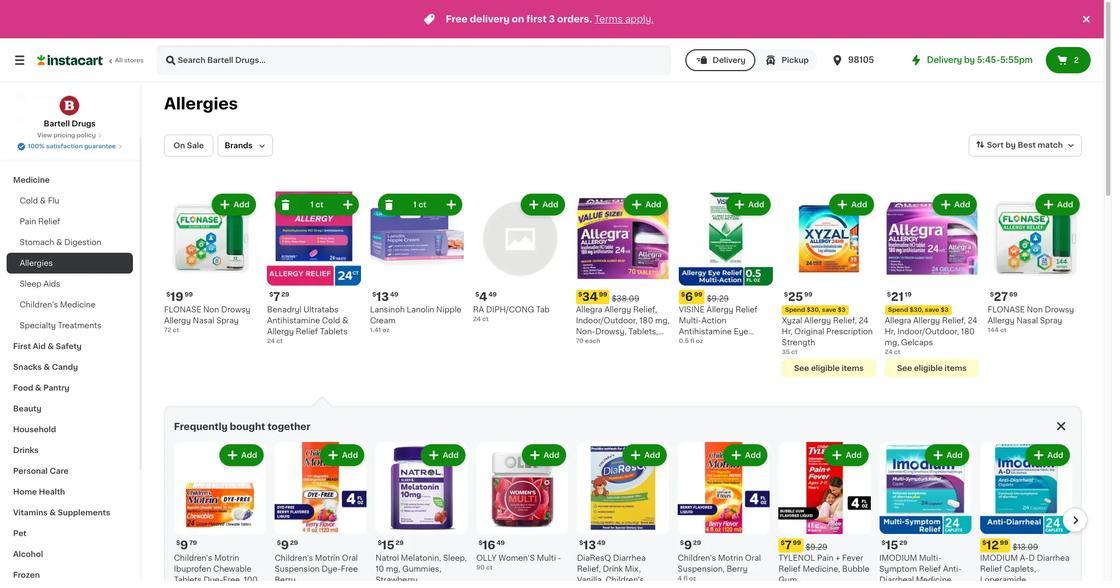 Task type: locate. For each thing, give the bounding box(es) containing it.
allergy up original
[[805, 317, 832, 325]]

0 vertical spatial $9.29
[[707, 295, 729, 303]]

1 spend $30, save $3 from the left
[[786, 307, 846, 313]]

cream
[[370, 317, 396, 325]]

stomach & digestion
[[20, 239, 101, 246]]

0 horizontal spatial multi-
[[679, 317, 702, 325]]

relief up eye
[[736, 306, 758, 314]]

15 up natrol
[[382, 540, 395, 551]]

$ inside $ 27 69
[[991, 292, 995, 298]]

0 vertical spatial tablets
[[320, 328, 348, 336]]

1 horizontal spatial cold
[[322, 317, 340, 325]]

1 nasal from the left
[[193, 317, 214, 325]]

70
[[576, 338, 584, 344]]

items for 25
[[842, 365, 864, 372]]

1 vertical spatial antihistamine
[[679, 328, 732, 336]]

3 9 from the left
[[684, 540, 692, 551]]

$ inside $ 21 19
[[888, 292, 892, 298]]

delivery by 5:45-5:55pm
[[927, 56, 1033, 64]]

buy
[[31, 115, 46, 123]]

see eligible items button down "xyzal allergy relief, 24 hr, original prescription strength 35 ct" at right bottom
[[782, 359, 877, 378]]

antihistamine down action
[[679, 328, 732, 336]]

together
[[268, 423, 311, 431]]

diarrhea up mix,
[[613, 555, 646, 562]]

1 horizontal spatial mg,
[[656, 317, 670, 325]]

oral for children's motrin oral suspension, berry
[[745, 555, 761, 562]]

9 for children's motrin oral suspension dye-free berry
[[281, 540, 289, 551]]

0 horizontal spatial spray
[[216, 317, 239, 325]]

0 horizontal spatial non
[[203, 306, 219, 314]]

nasal down 69
[[1017, 317, 1039, 325]]

1 horizontal spatial by
[[1006, 141, 1016, 149]]

0 horizontal spatial 180
[[640, 317, 654, 325]]

$ 4 49
[[475, 291, 497, 303]]

imodium multi- symptom relief anti- diarrheal medici
[[880, 555, 962, 581]]

allergy inside $ 6 99 $9.29 visine allergy relief multi-action antihistamine eye drops
[[707, 306, 734, 314]]

non inside flonase non drowsy allergy nasal spray 144 ct
[[1028, 306, 1043, 314]]

relief, for indoor/outdoor,
[[943, 317, 966, 325]]

0 horizontal spatial spend
[[786, 307, 806, 313]]

$ inside $ 7 29
[[269, 292, 273, 298]]

drowsy for 27
[[1045, 306, 1075, 314]]

vitamins
[[13, 509, 48, 517]]

by
[[965, 56, 976, 64], [1006, 141, 1016, 149]]

vanilla,
[[577, 577, 604, 581]]

nasal inside flonase non drowsy allergy nasal spray 72 ct
[[193, 317, 214, 325]]

99 for 7
[[793, 540, 802, 546]]

$ 15 29 up natrol
[[378, 540, 404, 551]]

benadryl
[[267, 306, 302, 314]]

2 diarrhea from the left
[[1038, 555, 1070, 562]]

allegra down 21
[[885, 317, 912, 325]]

99 inside $ 19 99
[[185, 292, 193, 298]]

1 spend from the left
[[786, 307, 806, 313]]

& left cream
[[342, 317, 348, 325]]

9 up suspension
[[281, 540, 289, 551]]

pain up medicine,
[[818, 555, 834, 562]]

snacks & candy link
[[7, 357, 133, 378]]

home health link
[[7, 482, 133, 502]]

oral left tylenol
[[745, 555, 761, 562]]

ct inside ra diph/cong tab 24 ct
[[483, 316, 489, 323]]

1 imodium from the left
[[880, 555, 918, 562]]

0 horizontal spatial eligible
[[812, 365, 840, 372]]

1 horizontal spatial 1 ct
[[414, 201, 427, 209]]

1 horizontal spatial see
[[898, 365, 913, 372]]

0 horizontal spatial flonase
[[164, 306, 201, 314]]

2 flonase from the left
[[988, 306, 1026, 314]]

cold inside the benadryl ultratabs antihistamine cold & allergy relief tablets 24 ct
[[322, 317, 340, 325]]

$ 13 49
[[372, 291, 399, 303], [580, 540, 606, 551]]

allegra inside the allegra allergy relief, 24 hr, indoor/outdoor, 180 mg, gelcaps 24 ct
[[885, 317, 912, 325]]

eligible down gelcaps
[[915, 365, 943, 372]]

2 see from the left
[[898, 365, 913, 372]]

mg, up strawberry
[[386, 566, 401, 573]]

$7.99 original price: $9.29 element
[[779, 539, 871, 553]]

13 inside the item carousel region
[[584, 540, 596, 551]]

2 see eligible items button from the left
[[885, 359, 980, 378]]

shop
[[31, 94, 51, 101]]

0 horizontal spatial 15
[[382, 540, 395, 551]]

0 horizontal spatial $30,
[[807, 307, 821, 313]]

relief inside imodium multi- symptom relief anti- diarrheal medici
[[920, 566, 942, 573]]

7 for $ 7 29
[[273, 291, 280, 303]]

product group
[[164, 192, 258, 335], [267, 192, 361, 346], [370, 192, 465, 335], [473, 192, 568, 324], [576, 192, 671, 347], [679, 192, 774, 347], [782, 192, 877, 378], [885, 192, 980, 378], [988, 192, 1083, 335], [174, 442, 266, 581], [275, 442, 367, 581], [376, 442, 468, 581], [477, 442, 569, 573], [577, 442, 669, 581], [678, 442, 770, 581], [779, 442, 871, 581], [880, 442, 972, 581], [981, 442, 1073, 581]]

allergies down stomach
[[20, 259, 53, 267]]

1 ct right remove benadryl ultratabs antihistamine cold & allergy relief tablets image
[[311, 201, 324, 209]]

flonase inside flonase non drowsy allergy nasal spray 72 ct
[[164, 306, 201, 314]]

allegra for allegra allergy relief, 24 hr, indoor/outdoor, 180 mg, gelcaps 24 ct
[[885, 317, 912, 325]]

relief down flu
[[38, 218, 60, 226]]

indoor/outdoor,
[[576, 317, 638, 325], [898, 328, 960, 336]]

by inside 'field'
[[1006, 141, 1016, 149]]

0 horizontal spatial items
[[842, 365, 864, 372]]

allergies up sale
[[164, 96, 238, 112]]

antihistamine
[[267, 317, 320, 325], [679, 328, 732, 336]]

guarantee
[[84, 143, 116, 149]]

0 horizontal spatial see
[[795, 365, 810, 372]]

2 15 from the left
[[886, 540, 899, 551]]

save for 21
[[925, 307, 940, 313]]

imodium down the $ 12 99 at bottom
[[981, 555, 1019, 562]]

oz down cream
[[383, 327, 390, 333]]

beauty
[[13, 405, 41, 413]]

$ 15 29
[[378, 540, 404, 551], [882, 540, 908, 551]]

children's down mix,
[[606, 577, 644, 581]]

1 vertical spatial mg,
[[885, 339, 900, 347]]

mix,
[[625, 566, 641, 573]]

remove lansinoh lanolin nipple cream image
[[382, 198, 396, 211]]

$ 7 99
[[781, 540, 802, 551]]

0 vertical spatial by
[[965, 56, 976, 64]]

1 horizontal spatial save
[[925, 307, 940, 313]]

spend $30, save $3 for 21
[[889, 307, 949, 313]]

24 for xyzal allergy relief, 24 hr, original prescription strength
[[859, 317, 869, 325]]

2 1 ct from the left
[[414, 201, 427, 209]]

1 horizontal spatial multi-
[[920, 555, 942, 562]]

1 oral from the left
[[342, 555, 358, 562]]

3 motrin from the left
[[719, 555, 744, 562]]

tablets
[[320, 328, 348, 336], [174, 577, 202, 581]]

1 horizontal spatial delivery
[[927, 56, 963, 64]]

1 vertical spatial $ 13 49
[[580, 540, 606, 551]]

product group containing 4
[[473, 192, 568, 324]]

2 see eligible items from the left
[[898, 365, 967, 372]]

ct inside the benadryl ultratabs antihistamine cold & allergy relief tablets 24 ct
[[277, 338, 283, 344]]

pain up stomach
[[20, 218, 36, 226]]

allergy inside allegra allergy relief, indoor/outdoor, 180 mg, non-drowsy, tablets, value size
[[605, 306, 632, 314]]

1 horizontal spatial allegra
[[885, 317, 912, 325]]

hr, for 21
[[885, 328, 896, 336]]

allergies
[[164, 96, 238, 112], [20, 259, 53, 267]]

0 horizontal spatial allegra
[[576, 306, 603, 314]]

1 horizontal spatial motrin
[[315, 555, 340, 562]]

1 vertical spatial berry
[[275, 577, 296, 581]]

$ 13 49 inside the item carousel region
[[580, 540, 606, 551]]

bartell drugs link
[[44, 95, 96, 129]]

1 vertical spatial 180
[[962, 328, 975, 336]]

$ 15 29 up "symptom"
[[882, 540, 908, 551]]

$30, down "$ 25 99"
[[807, 307, 821, 313]]

0 vertical spatial cold
[[20, 197, 38, 205]]

nasal inside flonase non drowsy allergy nasal spray 144 ct
[[1017, 317, 1039, 325]]

49 inside $ 4 49
[[489, 292, 497, 298]]

motrin up suspension
[[315, 555, 340, 562]]

180 inside allegra allergy relief, indoor/outdoor, 180 mg, non-drowsy, tablets, value size
[[640, 317, 654, 325]]

by left 5:45-
[[965, 56, 976, 64]]

allergy up action
[[707, 306, 734, 314]]

99 for 12
[[1001, 540, 1009, 547]]

99 right 6
[[695, 292, 703, 298]]

$30, for 25
[[807, 307, 821, 313]]

4
[[479, 291, 488, 303]]

7 for $ 7 99
[[785, 540, 792, 551]]

all stores
[[115, 57, 144, 63]]

nasal
[[193, 317, 214, 325], [1017, 317, 1039, 325]]

nasal for 19
[[193, 317, 214, 325]]

imodium for caplets,
[[981, 555, 1019, 562]]

children's up suspension,
[[678, 555, 717, 562]]

1 for 13
[[414, 201, 417, 209]]

prescription
[[827, 328, 873, 336]]

1
[[311, 201, 314, 209], [414, 201, 417, 209]]

2 $30, from the left
[[910, 307, 924, 313]]

2 $ 15 29 from the left
[[882, 540, 908, 551]]

ct inside flonase non drowsy allergy nasal spray 144 ct
[[1001, 327, 1007, 333]]

motrin
[[214, 555, 239, 562], [315, 555, 340, 562], [719, 555, 744, 562]]

section containing 9
[[159, 396, 1088, 581]]

24 inside the benadryl ultratabs antihistamine cold & allergy relief tablets 24 ct
[[267, 338, 275, 344]]

multi- inside imodium multi- symptom relief anti- diarrheal medici
[[920, 555, 942, 562]]

1 see from the left
[[795, 365, 810, 372]]

& for digestion
[[56, 239, 62, 246]]

1 vertical spatial tablets
[[174, 577, 202, 581]]

relief, inside "xyzal allergy relief, 24 hr, original prescription strength 35 ct"
[[834, 317, 857, 325]]

49 for lansinoh
[[390, 292, 399, 298]]

2 oral from the left
[[745, 555, 761, 562]]

& right food
[[35, 384, 41, 392]]

-
[[558, 555, 562, 562]]

1 horizontal spatial 7
[[785, 540, 792, 551]]

$9.29 inside $ 6 99 $9.29 visine allergy relief multi-action antihistamine eye drops
[[707, 295, 729, 303]]

see eligible items down gelcaps
[[898, 365, 967, 372]]

0 vertical spatial 7
[[273, 291, 280, 303]]

allergies link
[[7, 253, 133, 274]]

0 vertical spatial dye-
[[322, 566, 341, 573]]

tablets down ultratabs
[[320, 328, 348, 336]]

99 inside $ 6 99 $9.29 visine allergy relief multi-action antihistamine eye drops
[[695, 292, 703, 298]]

children's up specialty
[[20, 301, 58, 309]]

1 vertical spatial $9.29
[[806, 544, 828, 551]]

orders.
[[557, 15, 592, 24]]

1 $3 from the left
[[838, 307, 846, 313]]

2 motrin from the left
[[315, 555, 340, 562]]

relief
[[38, 218, 60, 226], [736, 306, 758, 314], [296, 328, 318, 336], [779, 566, 801, 573], [920, 566, 942, 573], [981, 566, 1003, 573]]

$ 15 29 for imodium
[[882, 540, 908, 551]]

0 horizontal spatial $ 15 29
[[378, 540, 404, 551]]

spray for 27
[[1041, 317, 1063, 325]]

5:55pm
[[1001, 56, 1033, 64]]

1 hr, from the left
[[782, 328, 793, 336]]

0 horizontal spatial $ 9 29
[[277, 540, 298, 551]]

see for 21
[[898, 365, 913, 372]]

delivery
[[470, 15, 510, 24]]

1 horizontal spatial see eligible items button
[[885, 359, 980, 378]]

relief down ultratabs
[[296, 328, 318, 336]]

see down strength
[[795, 365, 810, 372]]

$ inside $ 9 79
[[176, 540, 180, 546]]

$3
[[838, 307, 846, 313], [941, 307, 949, 313]]

oral
[[342, 555, 358, 562], [745, 555, 761, 562]]

spray inside flonase non drowsy allergy nasal spray 144 ct
[[1041, 317, 1063, 325]]

sale
[[187, 142, 204, 149]]

1 diarrhea from the left
[[613, 555, 646, 562]]

eligible down "xyzal allergy relief, 24 hr, original prescription strength 35 ct" at right bottom
[[812, 365, 840, 372]]

0 vertical spatial mg,
[[656, 317, 670, 325]]

2 non from the left
[[1028, 306, 1043, 314]]

non-
[[576, 328, 596, 336]]

1 spray from the left
[[216, 317, 239, 325]]

allergy inside the allegra allergy relief, 24 hr, indoor/outdoor, 180 mg, gelcaps 24 ct
[[914, 317, 941, 325]]

0 vertical spatial medicine
[[13, 176, 50, 184]]

& for candy
[[44, 363, 50, 371]]

100% satisfaction guarantee
[[28, 143, 116, 149]]

spend $30, save $3 down "$ 25 99"
[[786, 307, 846, 313]]

spend down 21
[[889, 307, 909, 313]]

motrin inside children's motrin oral suspension, berry
[[719, 555, 744, 562]]

1 horizontal spatial tablets
[[320, 328, 348, 336]]

1 drowsy from the left
[[221, 306, 251, 314]]

1 horizontal spatial 180
[[962, 328, 975, 336]]

1 save from the left
[[822, 307, 837, 313]]

13 up the "diaresq"
[[584, 540, 596, 551]]

flonase for 19
[[164, 306, 201, 314]]

1 vertical spatial multi-
[[920, 555, 942, 562]]

allergy up '144'
[[988, 317, 1015, 325]]

mg, left gelcaps
[[885, 339, 900, 347]]

0 vertical spatial 180
[[640, 317, 654, 325]]

size
[[599, 339, 615, 347]]

item carousel region
[[159, 438, 1088, 581]]

allergy
[[707, 306, 734, 314], [605, 306, 632, 314], [164, 317, 191, 325], [805, 317, 832, 325], [914, 317, 941, 325], [988, 317, 1015, 325], [267, 328, 294, 336]]

delivery
[[927, 56, 963, 64], [713, 56, 746, 64]]

0 horizontal spatial save
[[822, 307, 837, 313]]

1 see eligible items from the left
[[795, 365, 864, 372]]

25
[[789, 291, 804, 303]]

see eligible items button for 25
[[782, 359, 877, 378]]

2 vertical spatial mg,
[[386, 566, 401, 573]]

children's for children's motrin oral suspension, berry
[[678, 555, 717, 562]]

medicine up treatments
[[60, 301, 96, 309]]

2 button
[[1047, 47, 1091, 73]]

motrin inside children's motrin oral suspension dye-free berry
[[315, 555, 340, 562]]

29 for benadryl ultratabs antihistamine cold & allergy relief tablets
[[281, 292, 289, 298]]

$ inside $ 34 99
[[578, 292, 583, 298]]

1 horizontal spatial see eligible items
[[898, 365, 967, 372]]

2 eligible from the left
[[915, 365, 943, 372]]

180 up the tablets,
[[640, 317, 654, 325]]

allergy down the benadryl in the left of the page
[[267, 328, 294, 336]]

2 spend $30, save $3 from the left
[[889, 307, 949, 313]]

& left flu
[[40, 197, 46, 205]]

hr, inside the allegra allergy relief, 24 hr, indoor/outdoor, 180 mg, gelcaps 24 ct
[[885, 328, 896, 336]]

$ 27 69
[[991, 291, 1018, 303]]

allergies inside allergies link
[[20, 259, 53, 267]]

2 items from the left
[[945, 365, 967, 372]]

& for flu
[[40, 197, 46, 205]]

drinks
[[13, 447, 39, 454]]

items
[[842, 365, 864, 372], [945, 365, 967, 372]]

relief left anti-
[[920, 566, 942, 573]]

spend $30, save $3 down $ 21 19
[[889, 307, 949, 313]]

1 horizontal spatial imodium
[[981, 555, 1019, 562]]

by for sort
[[1006, 141, 1016, 149]]

2 drowsy from the left
[[1045, 306, 1075, 314]]

19 right 21
[[905, 292, 912, 298]]

spray for 19
[[216, 317, 239, 325]]

allergy up gelcaps
[[914, 317, 941, 325]]

drowsy inside flonase non drowsy allergy nasal spray 72 ct
[[221, 306, 251, 314]]

None search field
[[157, 45, 672, 76]]

180 inside the allegra allergy relief, 24 hr, indoor/outdoor, 180 mg, gelcaps 24 ct
[[962, 328, 975, 336]]

relief, for vanilla,
[[577, 566, 601, 573]]

1 horizontal spatial $ 13 49
[[580, 540, 606, 551]]

29 for imodium multi- symptom relief anti- diarrheal medici
[[900, 540, 908, 546]]

supplements
[[58, 509, 110, 517]]

2 imodium from the left
[[981, 555, 1019, 562]]

1 $ 9 29 from the left
[[277, 540, 298, 551]]

relief, inside the allegra allergy relief, 24 hr, indoor/outdoor, 180 mg, gelcaps 24 ct
[[943, 317, 966, 325]]

pain inside tylenol pain + fever relief medicine, bubble gum
[[818, 555, 834, 562]]

relief inside $ 6 99 $9.29 visine allergy relief multi-action antihistamine eye drops
[[736, 306, 758, 314]]

29 inside $ 7 29
[[281, 292, 289, 298]]

tablets down the ibuprofen at the left bottom of page
[[174, 577, 202, 581]]

1 horizontal spatial $30,
[[910, 307, 924, 313]]

0 vertical spatial berry
[[727, 566, 748, 573]]

see eligible items for 21
[[898, 365, 967, 372]]

mg, inside the natrol melatonin, sleep, 10 mg, gummies, strawberry
[[386, 566, 401, 573]]

candy
[[52, 363, 78, 371]]

drowsy inside flonase non drowsy allergy nasal spray 144 ct
[[1045, 306, 1075, 314]]

1 ct for 7
[[311, 201, 324, 209]]

7 inside the item carousel region
[[785, 540, 792, 551]]

non for 27
[[1028, 306, 1043, 314]]

view
[[37, 132, 52, 138]]

1 horizontal spatial 19
[[905, 292, 912, 298]]

0 vertical spatial pain
[[20, 218, 36, 226]]

1 1 from the left
[[311, 201, 314, 209]]

allegra down 34
[[576, 306, 603, 314]]

2 spend from the left
[[889, 307, 909, 313]]

19 up 72
[[170, 291, 184, 303]]

$ 13 49 up the "diaresq"
[[580, 540, 606, 551]]

1 horizontal spatial oz
[[696, 338, 704, 344]]

0 horizontal spatial oz
[[383, 327, 390, 333]]

women's
[[499, 555, 535, 562]]

1 right "remove lansinoh lanolin nipple cream" icon
[[414, 201, 417, 209]]

1 9 from the left
[[180, 540, 188, 551]]

children's inside "children's motrin ibuprofen chewable tablets dye-free, 1"
[[174, 555, 212, 562]]

0 vertical spatial $ 13 49
[[372, 291, 399, 303]]

imodium inside imodium a-d diarrhea relief caplets, loperami
[[981, 555, 1019, 562]]

motrin up suspension,
[[719, 555, 744, 562]]

& right stomach
[[56, 239, 62, 246]]

Best match Sort by field
[[970, 135, 1083, 157]]

0 horizontal spatial 13
[[376, 291, 389, 303]]

1 ct for 13
[[414, 201, 427, 209]]

hr, down 21
[[885, 328, 896, 336]]

free
[[446, 15, 468, 24], [341, 566, 358, 573]]

90
[[477, 565, 485, 571]]

free,
[[223, 577, 242, 581]]

0 horizontal spatial medicine
[[13, 176, 50, 184]]

add
[[234, 201, 250, 209], [543, 201, 559, 209], [646, 201, 662, 209], [749, 201, 765, 209], [852, 201, 868, 209], [955, 201, 971, 209], [1058, 201, 1074, 209], [241, 452, 257, 459], [342, 452, 358, 459], [443, 452, 459, 459], [544, 452, 560, 459], [645, 452, 661, 459], [746, 452, 762, 459], [846, 452, 862, 459], [947, 452, 963, 459], [1048, 452, 1064, 459]]

99 inside "$ 25 99"
[[805, 292, 813, 298]]

1 horizontal spatial hr,
[[885, 328, 896, 336]]

ct inside the allegra allergy relief, 24 hr, indoor/outdoor, 180 mg, gelcaps 24 ct
[[895, 349, 901, 355]]

flu
[[48, 197, 59, 205]]

relief, inside allegra allergy relief, indoor/outdoor, 180 mg, non-drowsy, tablets, value size
[[634, 306, 657, 314]]

save up "xyzal allergy relief, 24 hr, original prescription strength 35 ct" at right bottom
[[822, 307, 837, 313]]

flonase down $ 19 99 at bottom
[[164, 306, 201, 314]]

product group containing 27
[[988, 192, 1083, 335]]

$9.29 up action
[[707, 295, 729, 303]]

eligible for 25
[[812, 365, 840, 372]]

1 15 from the left
[[382, 540, 395, 551]]

99 up flonase non drowsy allergy nasal spray 72 ct
[[185, 292, 193, 298]]

99 right 34
[[599, 292, 608, 298]]

1 horizontal spatial $3
[[941, 307, 949, 313]]

spray inside flonase non drowsy allergy nasal spray 72 ct
[[216, 317, 239, 325]]

relief up gum
[[779, 566, 801, 573]]

1 1 ct from the left
[[311, 201, 324, 209]]

1 horizontal spatial diarrhea
[[1038, 555, 1070, 562]]

2 $ 9 29 from the left
[[680, 540, 702, 551]]

hr, down xyzal
[[782, 328, 793, 336]]

allergy down $38.09
[[605, 306, 632, 314]]

1 vertical spatial allegra
[[885, 317, 912, 325]]

0 horizontal spatial 7
[[273, 291, 280, 303]]

product group containing 19
[[164, 192, 258, 335]]

instacart logo image
[[37, 54, 103, 67]]

$ 15 29 for natrol
[[378, 540, 404, 551]]

indoor/outdoor, up gelcaps
[[898, 328, 960, 336]]

1 eligible from the left
[[812, 365, 840, 372]]

2 spray from the left
[[1041, 317, 1063, 325]]

2 nasal from the left
[[1017, 317, 1039, 325]]

bartell
[[44, 120, 70, 128]]

delivery inside button
[[713, 56, 746, 64]]

oral inside children's motrin oral suspension dye-free berry
[[342, 555, 358, 562]]

99 right 25
[[805, 292, 813, 298]]

$
[[166, 292, 170, 298], [269, 292, 273, 298], [372, 292, 376, 298], [475, 292, 479, 298], [682, 292, 686, 298], [785, 292, 789, 298], [888, 292, 892, 298], [578, 292, 583, 298], [991, 292, 995, 298], [176, 540, 180, 546], [277, 540, 281, 546], [378, 540, 382, 546], [479, 540, 483, 546], [680, 540, 684, 546], [781, 540, 785, 546], [882, 540, 886, 546], [580, 540, 584, 547], [983, 540, 987, 547]]

1 $30, from the left
[[807, 307, 821, 313]]

99 inside $ 7 99
[[793, 540, 802, 546]]

0 horizontal spatial free
[[341, 566, 358, 573]]

9
[[180, 540, 188, 551], [281, 540, 289, 551], [684, 540, 692, 551]]

1 flonase from the left
[[164, 306, 201, 314]]

1 vertical spatial oz
[[696, 338, 704, 344]]

non inside flonase non drowsy allergy nasal spray 72 ct
[[203, 306, 219, 314]]

& for supplements
[[49, 509, 56, 517]]

1 see eligible items button from the left
[[782, 359, 877, 378]]

1 horizontal spatial flonase
[[988, 306, 1026, 314]]

ct inside flonase non drowsy allergy nasal spray 72 ct
[[173, 327, 179, 333]]

all
[[115, 57, 123, 63]]

0 horizontal spatial $ 13 49
[[372, 291, 399, 303]]

99 inside the $ 12 99
[[1001, 540, 1009, 547]]

1 items from the left
[[842, 365, 864, 372]]

dye- down chewable
[[204, 577, 223, 581]]

children's for children's medicine
[[20, 301, 58, 309]]

berry right suspension,
[[727, 566, 748, 573]]

allegra allergy relief, 24 hr, indoor/outdoor, 180 mg, gelcaps 24 ct
[[885, 317, 978, 355]]

& for pantry
[[35, 384, 41, 392]]

99 inside $ 34 99
[[599, 292, 608, 298]]

free left 10
[[341, 566, 358, 573]]

increment quantity of lansinoh lanolin nipple cream image
[[445, 198, 458, 211]]

satisfaction
[[46, 143, 83, 149]]

3
[[549, 15, 555, 24]]

0 vertical spatial free
[[446, 15, 468, 24]]

nipple
[[437, 306, 462, 314]]

see eligible items button down gelcaps
[[885, 359, 980, 378]]

mg, up the tablets,
[[656, 317, 670, 325]]

on sale button
[[164, 135, 213, 157]]

children's inside children's motrin oral suspension dye-free berry
[[275, 555, 313, 562]]

children's motrin oral suspension, berry
[[678, 555, 761, 573]]

24
[[473, 316, 481, 323], [859, 317, 869, 325], [968, 317, 978, 325], [267, 338, 275, 344], [885, 349, 893, 355]]

0 horizontal spatial dye-
[[204, 577, 223, 581]]

0 horizontal spatial oral
[[342, 555, 358, 562]]

flonase inside flonase non drowsy allergy nasal spray 144 ct
[[988, 306, 1026, 314]]

dye- right suspension
[[322, 566, 341, 573]]

1 horizontal spatial berry
[[727, 566, 748, 573]]

0 vertical spatial antihistamine
[[267, 317, 320, 325]]

&
[[40, 197, 46, 205], [56, 239, 62, 246], [342, 317, 348, 325], [48, 343, 54, 350], [44, 363, 50, 371], [35, 384, 41, 392], [49, 509, 56, 517]]

oral left natrol
[[342, 555, 358, 562]]

49 inside $ 16 49
[[497, 540, 505, 546]]

children's up suspension
[[275, 555, 313, 562]]

children's inside children's motrin oral suspension, berry
[[678, 555, 717, 562]]

see down gelcaps
[[898, 365, 913, 372]]

motrin up chewable
[[214, 555, 239, 562]]

nasal down $ 19 99 at bottom
[[193, 317, 214, 325]]

0 horizontal spatial pain
[[20, 218, 36, 226]]

2 save from the left
[[925, 307, 940, 313]]

1 horizontal spatial 9
[[281, 540, 289, 551]]

0 horizontal spatial delivery
[[713, 56, 746, 64]]

by right sort on the right of the page
[[1006, 141, 1016, 149]]

99 right 12
[[1001, 540, 1009, 547]]

13 up 'lansinoh'
[[376, 291, 389, 303]]

1 $ 15 29 from the left
[[378, 540, 404, 551]]

$ inside the $ 12 99
[[983, 540, 987, 547]]

dye- inside "children's motrin ibuprofen chewable tablets dye-free, 1"
[[204, 577, 223, 581]]

eye
[[734, 328, 749, 336]]

imodium a-d diarrhea relief caplets, loperami
[[981, 555, 1070, 581]]

imodium up "symptom"
[[880, 555, 918, 562]]

29 for children's motrin oral suspension dye-free berry
[[290, 540, 298, 546]]

1 horizontal spatial spray
[[1041, 317, 1063, 325]]

0 vertical spatial indoor/outdoor,
[[576, 317, 638, 325]]

specialty treatments link
[[7, 315, 133, 336]]

allergy inside flonase non drowsy allergy nasal spray 144 ct
[[988, 317, 1015, 325]]

1 vertical spatial indoor/outdoor,
[[898, 328, 960, 336]]

cold down ultratabs
[[322, 317, 340, 325]]

flonase non drowsy allergy nasal spray 72 ct
[[164, 306, 251, 333]]

& down health
[[49, 509, 56, 517]]

save for 25
[[822, 307, 837, 313]]

1 horizontal spatial allergies
[[164, 96, 238, 112]]

1 horizontal spatial antihistamine
[[679, 328, 732, 336]]

diarrhea right d at the bottom right of page
[[1038, 555, 1070, 562]]

allergy inside "xyzal allergy relief, 24 hr, original prescription strength 35 ct"
[[805, 317, 832, 325]]

free left delivery at the left of page
[[446, 15, 468, 24]]

0 horizontal spatial drowsy
[[221, 306, 251, 314]]

2 $3 from the left
[[941, 307, 949, 313]]

1 horizontal spatial spend
[[889, 307, 909, 313]]

$ 7 29
[[269, 291, 289, 303]]

$ 13 49 for lansinoh lanolin nipple cream
[[372, 291, 399, 303]]

$ 34 99
[[578, 291, 608, 303]]

$ inside $ 6 99 $9.29 visine allergy relief multi-action antihistamine eye drops
[[682, 292, 686, 298]]

allegra inside allegra allergy relief, indoor/outdoor, 180 mg, non-drowsy, tablets, value size
[[576, 306, 603, 314]]

1 right remove benadryl ultratabs antihistamine cold & allergy relief tablets image
[[311, 201, 314, 209]]

9 up suspension,
[[684, 540, 692, 551]]

children's up the ibuprofen at the left bottom of page
[[174, 555, 212, 562]]

0 horizontal spatial indoor/outdoor,
[[576, 317, 638, 325]]

diarrheal
[[880, 577, 915, 581]]

0 horizontal spatial cold
[[20, 197, 38, 205]]

0 horizontal spatial tablets
[[174, 577, 202, 581]]

berry down suspension
[[275, 577, 296, 581]]

see for 25
[[795, 365, 810, 372]]

0 vertical spatial 13
[[376, 291, 389, 303]]

drowsy for 19
[[221, 306, 251, 314]]

product group containing 16
[[477, 442, 569, 573]]

24 inside ra diph/cong tab 24 ct
[[473, 316, 481, 323]]

2 9 from the left
[[281, 540, 289, 551]]

section
[[159, 396, 1088, 581]]

$9.29
[[707, 295, 729, 303], [806, 544, 828, 551]]

0 horizontal spatial imodium
[[880, 555, 918, 562]]

items down prescription
[[842, 365, 864, 372]]

dye-
[[322, 566, 341, 573], [204, 577, 223, 581]]

items for 21
[[945, 365, 967, 372]]

24 inside "xyzal allergy relief, 24 hr, original prescription strength 35 ct"
[[859, 317, 869, 325]]

0 horizontal spatial $9.29
[[707, 295, 729, 303]]

0 horizontal spatial diarrhea
[[613, 555, 646, 562]]

personal care link
[[7, 461, 133, 482]]

2 hr, from the left
[[885, 328, 896, 336]]

medicine up cold & flu
[[13, 176, 50, 184]]

2 1 from the left
[[414, 201, 417, 209]]

49 up 'lansinoh'
[[390, 292, 399, 298]]

oral inside children's motrin oral suspension, berry
[[745, 555, 761, 562]]

oz inside lansinoh lanolin nipple cream 1.41 oz
[[383, 327, 390, 333]]

product group containing 25
[[782, 192, 877, 378]]

0 horizontal spatial by
[[965, 56, 976, 64]]

+
[[836, 555, 841, 562]]

antihistamine inside $ 6 99 $9.29 visine allergy relief multi-action antihistamine eye drops
[[679, 328, 732, 336]]

29 for natrol melatonin, sleep, 10 mg, gummies, strawberry
[[396, 540, 404, 546]]

imodium inside imodium multi- symptom relief anti- diarrheal medici
[[880, 555, 918, 562]]

1 horizontal spatial oral
[[745, 555, 761, 562]]

1 horizontal spatial 1
[[414, 201, 417, 209]]

service type group
[[686, 49, 818, 71]]

bought
[[230, 423, 265, 431]]

indoor/outdoor, up drowsy,
[[576, 317, 638, 325]]

0 vertical spatial multi-
[[679, 317, 702, 325]]

1 vertical spatial 7
[[785, 540, 792, 551]]

allergy inside the benadryl ultratabs antihistamine cold & allergy relief tablets 24 ct
[[267, 328, 294, 336]]

children's medicine link
[[7, 294, 133, 315]]

$ 9 29 up suspension,
[[680, 540, 702, 551]]

0 horizontal spatial 1 ct
[[311, 201, 324, 209]]

tablets inside the benadryl ultratabs antihistamine cold & allergy relief tablets 24 ct
[[320, 328, 348, 336]]

29 up the benadryl in the left of the page
[[281, 292, 289, 298]]

2 horizontal spatial 9
[[684, 540, 692, 551]]

1 horizontal spatial $9.29
[[806, 544, 828, 551]]

1 motrin from the left
[[214, 555, 239, 562]]

$ 13 49 up 'lansinoh'
[[372, 291, 399, 303]]

98105 button
[[831, 45, 897, 76]]

1 vertical spatial dye-
[[204, 577, 223, 581]]

1 non from the left
[[203, 306, 219, 314]]



Task type: vqa. For each thing, say whether or not it's contained in the screenshot.
$3.98 $5.48 associated with Frosted Flakes Breakfast Cereal, Kids Cereal, Family Breakfast, Original
no



Task type: describe. For each thing, give the bounding box(es) containing it.
children's motrin oral suspension dye-free berry
[[275, 555, 358, 581]]

sort
[[988, 141, 1004, 149]]

drink
[[603, 566, 623, 573]]

medicine,
[[803, 566, 841, 573]]

diarrhea inside diaresq diarrhea relief, drink mix, vanilla, children's
[[613, 555, 646, 562]]

1 vertical spatial medicine
[[60, 301, 96, 309]]

children's inside diaresq diarrhea relief, drink mix, vanilla, children's
[[606, 577, 644, 581]]

bartell drugs logo image
[[59, 95, 80, 116]]

home health
[[13, 488, 65, 496]]

$ 9 29 for children's motrin oral suspension, berry
[[680, 540, 702, 551]]

tablets,
[[629, 328, 659, 336]]

ibuprofen
[[174, 566, 211, 573]]

$ 19 99
[[166, 291, 193, 303]]

spend for 21
[[889, 307, 909, 313]]

children's motrin ibuprofen chewable tablets dye-free, 1
[[174, 555, 258, 581]]

9 for children's motrin oral suspension, berry
[[684, 540, 692, 551]]

alcohol
[[13, 551, 43, 558]]

0 horizontal spatial 19
[[170, 291, 184, 303]]

view pricing policy link
[[37, 131, 102, 140]]

flonase for 27
[[988, 306, 1026, 314]]

$ inside $ 4 49
[[475, 292, 479, 298]]

allegra allergy relief, indoor/outdoor, 180 mg, non-drowsy, tablets, value size
[[576, 306, 670, 347]]

drowsy,
[[596, 328, 627, 336]]

delivery for delivery
[[713, 56, 746, 64]]

flonase non drowsy allergy nasal spray 144 ct
[[988, 306, 1075, 333]]

$ inside "$ 25 99"
[[785, 292, 789, 298]]

frozen link
[[7, 565, 133, 581]]

caplets,
[[1005, 566, 1037, 573]]

motrin for suspension
[[315, 555, 340, 562]]

100%
[[28, 143, 45, 149]]

delivery by 5:45-5:55pm link
[[910, 54, 1033, 67]]

bubble
[[843, 566, 870, 573]]

first
[[527, 15, 547, 24]]

product group containing 21
[[885, 192, 980, 378]]

ct inside olly women's multi - 90 ct
[[486, 565, 493, 571]]

sleep
[[20, 280, 42, 288]]

allergy inside flonase non drowsy allergy nasal spray 72 ct
[[164, 317, 191, 325]]

drops
[[679, 339, 703, 347]]

medicine link
[[7, 170, 133, 190]]

19 inside $ 21 19
[[905, 292, 912, 298]]

tablets inside "children's motrin ibuprofen chewable tablets dye-free, 1"
[[174, 577, 202, 581]]

nasal for 27
[[1017, 317, 1039, 325]]

food & pantry link
[[7, 378, 133, 398]]

bartell drugs
[[44, 120, 96, 128]]

49 up the "diaresq"
[[597, 540, 606, 547]]

0 vertical spatial allergies
[[164, 96, 238, 112]]

on sale
[[174, 142, 204, 149]]

1.41
[[370, 327, 381, 333]]

allegra for allegra allergy relief, indoor/outdoor, 180 mg, non-drowsy, tablets, value size
[[576, 306, 603, 314]]

$ inside $ 7 99
[[781, 540, 785, 546]]

$30, for 21
[[910, 307, 924, 313]]

berry inside children's motrin oral suspension dye-free berry
[[275, 577, 296, 581]]

spend $30, save $3 for 25
[[786, 307, 846, 313]]

see eligible items button for 21
[[885, 359, 980, 378]]

eligible for 21
[[915, 365, 943, 372]]

product group containing 34
[[576, 192, 671, 347]]

remove benadryl ultratabs antihistamine cold & allergy relief tablets image
[[279, 198, 293, 211]]

35
[[782, 349, 790, 355]]

by for delivery
[[965, 56, 976, 64]]

aids
[[43, 280, 60, 288]]

shop link
[[7, 86, 133, 108]]

brands
[[225, 142, 253, 149]]

indoor/outdoor, inside the allegra allergy relief, 24 hr, indoor/outdoor, 180 mg, gelcaps 24 ct
[[898, 328, 960, 336]]

buy it again
[[31, 115, 77, 123]]

ct inside "xyzal allergy relief, 24 hr, original prescription strength 35 ct"
[[792, 349, 798, 355]]

Search field
[[158, 46, 670, 74]]

24 for ra diph/cong tab
[[473, 316, 481, 323]]

frozen
[[13, 571, 40, 579]]

xyzal
[[782, 317, 803, 325]]

$ 25 99
[[785, 291, 813, 303]]

spend for 25
[[786, 307, 806, 313]]

free inside children's motrin oral suspension dye-free berry
[[341, 566, 358, 573]]

melatonin,
[[401, 555, 441, 562]]

stomach
[[20, 239, 54, 246]]

imodium for diarrheal
[[880, 555, 918, 562]]

product group containing 6
[[679, 192, 774, 347]]

mg, inside the allegra allergy relief, 24 hr, indoor/outdoor, 180 mg, gelcaps 24 ct
[[885, 339, 900, 347]]

$3 for 21
[[941, 307, 949, 313]]

free delivery on first 3 orders. terms apply.
[[446, 15, 654, 24]]

pickup button
[[756, 49, 818, 71]]

natrol
[[376, 555, 399, 562]]

98105
[[849, 56, 875, 64]]

it
[[48, 115, 53, 123]]

$34.99 original price: $38.09 element
[[576, 290, 671, 304]]

multi
[[537, 555, 556, 562]]

children's for children's motrin oral suspension dye-free berry
[[275, 555, 313, 562]]

oral for children's motrin oral suspension dye-free berry
[[342, 555, 358, 562]]

29 for children's motrin oral suspension, berry
[[694, 540, 702, 546]]

$ 13 49 for diaresq diarrhea relief, drink mix, vanilla, children's
[[580, 540, 606, 551]]

hr, for 25
[[782, 328, 793, 336]]

mg, inside allegra allergy relief, indoor/outdoor, 180 mg, non-drowsy, tablets, value size
[[656, 317, 670, 325]]

personal
[[13, 467, 48, 475]]

tylenol pain + fever relief medicine, bubble gum
[[779, 555, 870, 581]]

2
[[1075, 56, 1080, 64]]

49 for ra
[[489, 292, 497, 298]]

ultratabs
[[304, 306, 339, 314]]

49 for olly
[[497, 540, 505, 546]]

children's for children's motrin ibuprofen chewable tablets dye-free, 1
[[174, 555, 212, 562]]

indoor/outdoor, inside allegra allergy relief, indoor/outdoor, 180 mg, non-drowsy, tablets, value size
[[576, 317, 638, 325]]

$9.29 inside the $7.99 original price: $9.29 element
[[806, 544, 828, 551]]

aid
[[33, 343, 46, 350]]

delivery button
[[686, 49, 756, 71]]

specialty treatments
[[20, 322, 102, 330]]

15 for natrol
[[382, 540, 395, 551]]

1 for 7
[[311, 201, 314, 209]]

99 for 19
[[185, 292, 193, 298]]

value
[[576, 339, 597, 347]]

99 for 25
[[805, 292, 813, 298]]

$12.99 original price: $13.09 element
[[981, 539, 1073, 553]]

70 each
[[576, 338, 601, 344]]

free inside limited time offer region
[[446, 15, 468, 24]]

ra
[[473, 306, 484, 314]]

99 for 6
[[695, 292, 703, 298]]

view pricing policy
[[37, 132, 96, 138]]

first aid & safety
[[13, 343, 82, 350]]

drugs
[[72, 120, 96, 128]]

99 for 34
[[599, 292, 608, 298]]

strawberry
[[376, 577, 418, 581]]

anti-
[[944, 566, 962, 573]]

relief inside tylenol pain + fever relief medicine, bubble gum
[[779, 566, 801, 573]]

xyzal allergy relief, 24 hr, original prescription strength 35 ct
[[782, 317, 873, 355]]

$6.99 original price: $9.29 element
[[679, 290, 774, 304]]

product group containing 12
[[981, 442, 1073, 581]]

relief, for original
[[834, 317, 857, 325]]

frequently bought together
[[174, 423, 311, 431]]

$3 for 25
[[838, 307, 846, 313]]

motrin for suspension,
[[719, 555, 744, 562]]

antihistamine inside the benadryl ultratabs antihistamine cold & allergy relief tablets 24 ct
[[267, 317, 320, 325]]

terms
[[595, 15, 623, 24]]

lansinoh lanolin nipple cream 1.41 oz
[[370, 306, 462, 333]]

first aid & safety link
[[7, 336, 133, 357]]

$38.09
[[612, 295, 640, 303]]

9 for children's motrin ibuprofen chewable tablets dye-free, 1
[[180, 540, 188, 551]]

fl
[[691, 338, 695, 344]]

natrol melatonin, sleep, 10 mg, gummies, strawberry
[[376, 555, 467, 581]]

a-
[[1020, 555, 1029, 562]]

13 for diaresq diarrhea relief, drink mix, vanilla, children's
[[584, 540, 596, 551]]

lanolin
[[407, 306, 435, 314]]

pet link
[[7, 523, 133, 544]]

again
[[55, 115, 77, 123]]

$ 9 29 for children's motrin oral suspension dye-free berry
[[277, 540, 298, 551]]

multi- inside $ 6 99 $9.29 visine allergy relief multi-action antihistamine eye drops
[[679, 317, 702, 325]]

5:45-
[[978, 56, 1001, 64]]

diarrhea inside imodium a-d diarrhea relief caplets, loperami
[[1038, 555, 1070, 562]]

$ 12 99
[[983, 540, 1009, 551]]

motrin for chewable
[[214, 555, 239, 562]]

relief, for mg,
[[634, 306, 657, 314]]

$ inside $ 19 99
[[166, 292, 170, 298]]

see eligible items for 25
[[795, 365, 864, 372]]

berry inside children's motrin oral suspension, berry
[[727, 566, 748, 573]]

$ inside $ 16 49
[[479, 540, 483, 546]]

food
[[13, 384, 33, 392]]

24 for allegra allergy relief, 24 hr, indoor/outdoor, 180 mg, gelcaps
[[968, 317, 978, 325]]

lansinoh
[[370, 306, 405, 314]]

suspension,
[[678, 566, 725, 573]]

increment quantity of benadryl ultratabs antihistamine cold & allergy relief tablets image
[[342, 198, 355, 211]]

limited time offer region
[[0, 0, 1080, 38]]

& inside the benadryl ultratabs antihistamine cold & allergy relief tablets 24 ct
[[342, 317, 348, 325]]

dye- inside children's motrin oral suspension dye-free berry
[[322, 566, 341, 573]]

13 for lansinoh lanolin nipple cream
[[376, 291, 389, 303]]

relief inside imodium a-d diarrhea relief caplets, loperami
[[981, 566, 1003, 573]]

21
[[892, 291, 904, 303]]

drinks link
[[7, 440, 133, 461]]

non for 19
[[203, 306, 219, 314]]

snacks & candy
[[13, 363, 78, 371]]

policy
[[77, 132, 96, 138]]

$13.09
[[1013, 544, 1039, 551]]

& right aid
[[48, 343, 54, 350]]

15 for imodium
[[886, 540, 899, 551]]

72
[[164, 327, 171, 333]]

pickup
[[782, 56, 809, 64]]

delivery for delivery by 5:45-5:55pm
[[927, 56, 963, 64]]

relief inside the benadryl ultratabs antihistamine cold & allergy relief tablets 24 ct
[[296, 328, 318, 336]]



